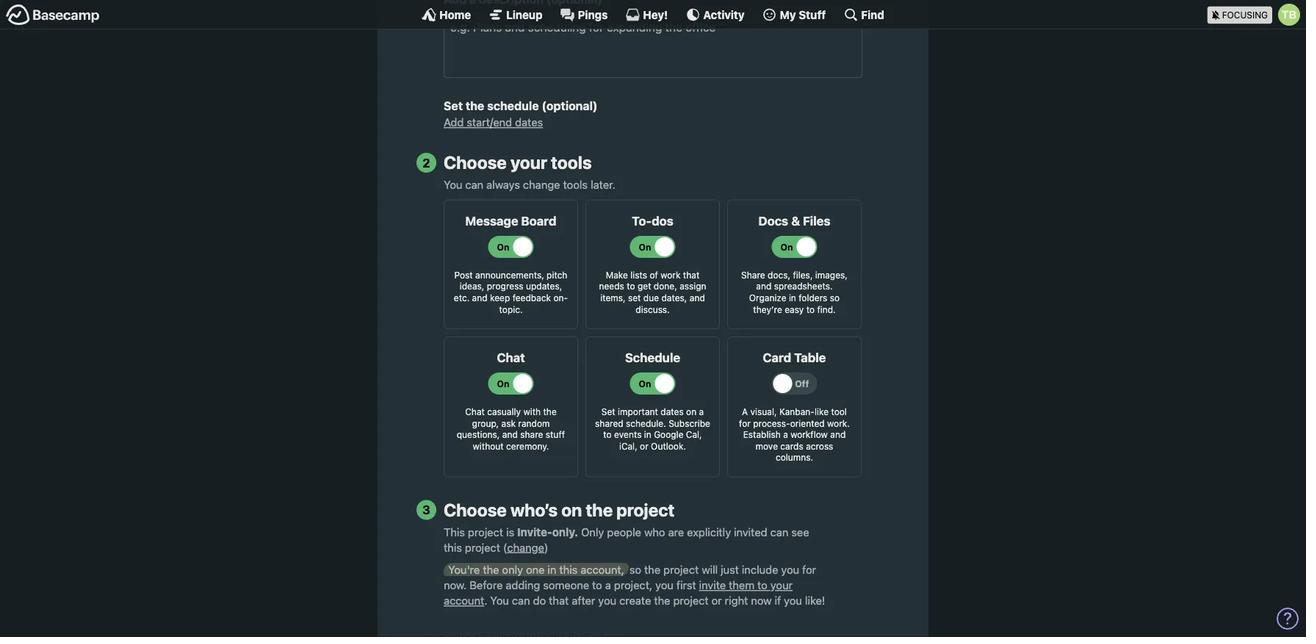 Task type: vqa. For each thing, say whether or not it's contained in the screenshot.


Task type: describe. For each thing, give the bounding box(es) containing it.
for inside so the project will just include you for now. before adding someone to a project, you first
[[803, 563, 817, 576]]

the up before
[[483, 563, 499, 576]]

)
[[545, 541, 549, 554]]

1 vertical spatial change
[[507, 541, 545, 554]]

dates,
[[662, 293, 688, 303]]

so the project will just include you for now. before adding someone to a project, you first
[[444, 563, 817, 592]]

folders
[[799, 293, 828, 303]]

etc.
[[454, 293, 470, 303]]

you up . you can do that after you create the project or right now if you like!
[[656, 579, 674, 592]]

the inside set the schedule (optional) add start/end dates
[[466, 99, 485, 113]]

on-
[[554, 293, 568, 303]]

0 vertical spatial change
[[523, 178, 561, 191]]

after
[[572, 594, 596, 607]]

a
[[742, 407, 748, 417]]

share
[[742, 270, 766, 280]]

stuff
[[799, 8, 826, 21]]

the right "create"
[[654, 594, 671, 607]]

google
[[654, 430, 684, 440]]

items,
[[601, 293, 626, 303]]

add start/end dates link
[[444, 116, 543, 129]]

your inside invite them to your account
[[771, 579, 793, 592]]

the up 'only'
[[586, 500, 613, 520]]

tim burton image
[[1279, 4, 1301, 26]]

post announcements, pitch ideas, progress updates, etc. and keep feedback on- topic.
[[454, 270, 568, 314]]

random
[[518, 418, 550, 428]]

files
[[804, 214, 831, 228]]

chat for chat casually with the group, ask random questions, and share stuff without ceremony.
[[465, 407, 485, 417]]

they're
[[754, 304, 783, 314]]

card
[[763, 351, 792, 365]]

across
[[806, 441, 834, 451]]

docs
[[759, 214, 789, 228]]

set the schedule (optional) add start/end dates
[[444, 99, 598, 129]]

invite
[[700, 579, 726, 592]]

main element
[[0, 0, 1307, 29]]

oriented
[[791, 418, 825, 428]]

you right 'if'
[[784, 594, 803, 607]]

.
[[485, 594, 488, 607]]

assign
[[680, 281, 707, 292]]

1 horizontal spatial you
[[491, 594, 509, 607]]

1 vertical spatial tools
[[563, 178, 588, 191]]

adding
[[506, 579, 540, 592]]

feedback
[[513, 293, 551, 303]]

hey!
[[643, 8, 668, 21]]

lists
[[631, 270, 648, 280]]

include
[[742, 563, 779, 576]]

choose who's on the project
[[444, 500, 675, 520]]

are
[[669, 526, 685, 538]]

important
[[618, 407, 659, 417]]

0 vertical spatial tools
[[551, 152, 592, 173]]

who's
[[511, 500, 558, 520]]

work
[[661, 270, 681, 280]]

if
[[775, 594, 782, 607]]

this project is invite-only.
[[444, 526, 579, 538]]

2 vertical spatial can
[[512, 594, 530, 607]]

find button
[[844, 7, 885, 22]]

for inside a visual, kanban-like tool for process-oriented work. establish a workflow and move cards across columns.
[[740, 418, 751, 428]]

find
[[862, 8, 885, 21]]

and inside the chat casually with the group, ask random questions, and share stuff without ceremony.
[[503, 430, 518, 440]]

start/end
[[467, 116, 512, 129]]

set
[[628, 293, 641, 303]]

this
[[444, 526, 465, 538]]

change )
[[507, 541, 549, 554]]

project down first at right bottom
[[674, 594, 709, 607]]

move
[[756, 441, 778, 451]]

activity link
[[686, 7, 745, 22]]

. you can do that after you create the project or right now if you like!
[[485, 594, 826, 607]]

set for the
[[444, 99, 463, 113]]

subscribe
[[669, 418, 711, 428]]

done,
[[654, 281, 678, 292]]

always
[[487, 178, 520, 191]]

pitch
[[547, 270, 568, 280]]

a inside so the project will just include you for now. before adding someone to a project, you first
[[606, 579, 611, 592]]

discuss.
[[636, 304, 670, 314]]

only.
[[553, 526, 579, 538]]

explicitly
[[687, 526, 732, 538]]

only
[[502, 563, 523, 576]]

shared
[[595, 418, 624, 428]]

0 horizontal spatial your
[[511, 152, 548, 173]]

message board
[[466, 214, 557, 228]]

to inside so the project will just include you for now. before adding someone to a project, you first
[[593, 579, 603, 592]]

share
[[521, 430, 544, 440]]

project inside only people who are explicitly invited can see this project (
[[465, 541, 501, 554]]

make
[[606, 270, 628, 280]]

card table
[[763, 351, 827, 365]]

to inside invite them to your account
[[758, 579, 768, 592]]

set important dates on a shared schedule. subscribe to events in google cal, ical, or outlook.
[[595, 407, 711, 451]]

you right include
[[782, 563, 800, 576]]

docs,
[[768, 270, 791, 280]]

ask
[[502, 418, 516, 428]]

can inside only people who are explicitly invited can see this project (
[[771, 526, 789, 538]]

and inside a visual, kanban-like tool for process-oriented work. establish a workflow and move cards across columns.
[[831, 430, 846, 440]]

questions,
[[457, 430, 500, 440]]

to inside share docs, files, images, and spreadsheets. organize in folders so they're easy to find.
[[807, 304, 815, 314]]

process-
[[754, 418, 791, 428]]

stuff
[[546, 430, 565, 440]]

events
[[615, 430, 642, 440]]

do
[[533, 594, 546, 607]]



Task type: locate. For each thing, give the bounding box(es) containing it.
who
[[645, 526, 666, 538]]

1 horizontal spatial this
[[560, 563, 578, 576]]

0 vertical spatial a
[[699, 407, 704, 417]]

establish
[[744, 430, 781, 440]]

you're
[[448, 563, 480, 576]]

choose for choose your tools
[[444, 152, 507, 173]]

account,
[[581, 563, 625, 576]]

0 horizontal spatial set
[[444, 99, 463, 113]]

like!
[[806, 594, 826, 607]]

1 choose from the top
[[444, 152, 507, 173]]

on up subscribe
[[687, 407, 697, 417]]

set up add
[[444, 99, 463, 113]]

0 horizontal spatial or
[[640, 441, 649, 451]]

invite them to your account link
[[444, 579, 793, 607]]

schedule
[[625, 351, 681, 365]]

0 horizontal spatial on
[[562, 500, 582, 520]]

you right after
[[599, 594, 617, 607]]

in up easy
[[789, 293, 797, 303]]

0 horizontal spatial you
[[444, 178, 463, 191]]

or down invite at bottom right
[[712, 594, 722, 607]]

in down schedule.
[[645, 430, 652, 440]]

0 vertical spatial so
[[830, 293, 840, 303]]

2
[[423, 155, 431, 170]]

table
[[795, 351, 827, 365]]

a down account,
[[606, 579, 611, 592]]

and down assign
[[690, 293, 705, 303]]

this
[[444, 541, 462, 554], [560, 563, 578, 576]]

the up project,
[[645, 563, 661, 576]]

and down ask
[[503, 430, 518, 440]]

chat casually with the group, ask random questions, and share stuff without ceremony.
[[457, 407, 565, 451]]

a up subscribe
[[699, 407, 704, 417]]

so
[[830, 293, 840, 303], [630, 563, 642, 576]]

you right "."
[[491, 594, 509, 607]]

that down someone
[[549, 594, 569, 607]]

0 horizontal spatial this
[[444, 541, 462, 554]]

0 vertical spatial this
[[444, 541, 462, 554]]

1 vertical spatial this
[[560, 563, 578, 576]]

2 horizontal spatial can
[[771, 526, 789, 538]]

easy
[[785, 304, 804, 314]]

on up only. on the left of page
[[562, 500, 582, 520]]

invite-
[[518, 526, 553, 538]]

pings
[[578, 8, 608, 21]]

that for do
[[549, 594, 569, 607]]

0 vertical spatial choose
[[444, 152, 507, 173]]

project left (
[[465, 541, 501, 554]]

chat for chat
[[497, 351, 525, 365]]

1 vertical spatial you
[[491, 594, 509, 607]]

change down choose your tools
[[523, 178, 561, 191]]

1 vertical spatial or
[[712, 594, 722, 607]]

0 vertical spatial dates
[[515, 116, 543, 129]]

work.
[[828, 418, 850, 428]]

you left "always"
[[444, 178, 463, 191]]

that up assign
[[683, 270, 700, 280]]

my stuff button
[[763, 7, 826, 22]]

1 horizontal spatial for
[[803, 563, 817, 576]]

1 vertical spatial so
[[630, 563, 642, 576]]

1 horizontal spatial set
[[602, 407, 616, 417]]

2 horizontal spatial in
[[789, 293, 797, 303]]

updates,
[[526, 281, 563, 292]]

1 vertical spatial in
[[645, 430, 652, 440]]

1 vertical spatial on
[[562, 500, 582, 520]]

0 horizontal spatial in
[[548, 563, 557, 576]]

casually
[[488, 407, 521, 417]]

and inside share docs, files, images, and spreadsheets. organize in folders so they're easy to find.
[[757, 281, 772, 292]]

the inside the chat casually with the group, ask random questions, and share stuff without ceremony.
[[544, 407, 557, 417]]

in inside set important dates on a shared schedule. subscribe to events in google cal, ical, or outlook.
[[645, 430, 652, 440]]

2 horizontal spatial a
[[784, 430, 789, 440]]

without
[[473, 441, 504, 451]]

switch accounts image
[[6, 4, 100, 26]]

a inside set important dates on a shared schedule. subscribe to events in google cal, ical, or outlook.
[[699, 407, 704, 417]]

0 vertical spatial your
[[511, 152, 548, 173]]

one
[[526, 563, 545, 576]]

1 horizontal spatial so
[[830, 293, 840, 303]]

project up who
[[617, 500, 675, 520]]

1 vertical spatial chat
[[465, 407, 485, 417]]

0 vertical spatial or
[[640, 441, 649, 451]]

project left is
[[468, 526, 504, 538]]

1 horizontal spatial a
[[699, 407, 704, 417]]

workflow
[[791, 430, 828, 440]]

1 horizontal spatial that
[[683, 270, 700, 280]]

ceremony.
[[507, 441, 549, 451]]

1 horizontal spatial chat
[[497, 351, 525, 365]]

docs & files
[[759, 214, 831, 228]]

focusing
[[1223, 10, 1269, 20]]

and down ideas,
[[472, 293, 488, 303]]

will
[[702, 563, 718, 576]]

in right one
[[548, 563, 557, 576]]

so up find.
[[830, 293, 840, 303]]

get
[[638, 281, 652, 292]]

choose
[[444, 152, 507, 173], [444, 500, 507, 520]]

and down work.
[[831, 430, 846, 440]]

0 horizontal spatial a
[[606, 579, 611, 592]]

0 vertical spatial you
[[444, 178, 463, 191]]

focusing button
[[1208, 0, 1307, 29]]

3
[[423, 503, 431, 517]]

dates up subscribe
[[661, 407, 684, 417]]

dos
[[652, 214, 674, 228]]

project inside so the project will just include you for now. before adding someone to a project, you first
[[664, 563, 699, 576]]

can left see
[[771, 526, 789, 538]]

visual,
[[751, 407, 777, 417]]

for down a
[[740, 418, 751, 428]]

account
[[444, 594, 485, 607]]

0 vertical spatial can
[[466, 178, 484, 191]]

0 vertical spatial in
[[789, 293, 797, 303]]

message
[[466, 214, 519, 228]]

announcements,
[[476, 270, 544, 280]]

share docs, files, images, and spreadsheets. organize in folders so they're easy to find.
[[742, 270, 848, 314]]

columns.
[[776, 452, 814, 463]]

on inside set important dates on a shared schedule. subscribe to events in google cal, ical, or outlook.
[[687, 407, 697, 417]]

to inside make lists of work that needs to get done, assign items, set due dates, and discuss.
[[627, 281, 636, 292]]

now.
[[444, 579, 467, 592]]

&
[[792, 214, 801, 228]]

can left "always"
[[466, 178, 484, 191]]

the right with
[[544, 407, 557, 417]]

this down this
[[444, 541, 462, 554]]

dates inside set important dates on a shared schedule. subscribe to events in google cal, ical, or outlook.
[[661, 407, 684, 417]]

0 horizontal spatial chat
[[465, 407, 485, 417]]

tools up later.
[[551, 152, 592, 173]]

in inside share docs, files, images, and spreadsheets. organize in folders so they're easy to find.
[[789, 293, 797, 303]]

home link
[[422, 7, 471, 22]]

1 vertical spatial choose
[[444, 500, 507, 520]]

set up the shared
[[602, 407, 616, 417]]

your up the you can always change tools later.
[[511, 152, 548, 173]]

this inside only people who are explicitly invited can see this project (
[[444, 541, 462, 554]]

and inside make lists of work that needs to get done, assign items, set due dates, and discuss.
[[690, 293, 705, 303]]

1 vertical spatial your
[[771, 579, 793, 592]]

chat up group,
[[465, 407, 485, 417]]

you can always change tools later.
[[444, 178, 616, 191]]

to up now
[[758, 579, 768, 592]]

activity
[[704, 8, 745, 21]]

set inside set important dates on a shared schedule. subscribe to events in google cal, ical, or outlook.
[[602, 407, 616, 417]]

so inside so the project will just include you for now. before adding someone to a project, you first
[[630, 563, 642, 576]]

change down invite-
[[507, 541, 545, 554]]

set for important
[[602, 407, 616, 417]]

you
[[444, 178, 463, 191], [491, 594, 509, 607]]

ical,
[[620, 441, 638, 451]]

1 vertical spatial can
[[771, 526, 789, 538]]

project,
[[614, 579, 653, 592]]

your up 'if'
[[771, 579, 793, 592]]

you're the only one in this account,
[[448, 563, 625, 576]]

only people who are explicitly invited can see this project (
[[444, 526, 810, 554]]

lineup
[[507, 8, 543, 21]]

my stuff
[[780, 8, 826, 21]]

and
[[757, 281, 772, 292], [472, 293, 488, 303], [690, 293, 705, 303], [503, 430, 518, 440], [831, 430, 846, 440]]

due
[[644, 293, 659, 303]]

0 vertical spatial that
[[683, 270, 700, 280]]

them
[[729, 579, 755, 592]]

1 horizontal spatial in
[[645, 430, 652, 440]]

a up cards
[[784, 430, 789, 440]]

chat inside the chat casually with the group, ask random questions, and share stuff without ceremony.
[[465, 407, 485, 417]]

to inside set important dates on a shared schedule. subscribe to events in google cal, ical, or outlook.
[[604, 430, 612, 440]]

so inside share docs, files, images, and spreadsheets. organize in folders so they're easy to find.
[[830, 293, 840, 303]]

1 horizontal spatial or
[[712, 594, 722, 607]]

for up like!
[[803, 563, 817, 576]]

or inside set important dates on a shared schedule. subscribe to events in google cal, ical, or outlook.
[[640, 441, 649, 451]]

to
[[627, 281, 636, 292], [807, 304, 815, 314], [604, 430, 612, 440], [593, 579, 603, 592], [758, 579, 768, 592]]

0 horizontal spatial dates
[[515, 116, 543, 129]]

choose for choose who's on the project
[[444, 500, 507, 520]]

cards
[[781, 441, 804, 451]]

1 horizontal spatial your
[[771, 579, 793, 592]]

0 vertical spatial for
[[740, 418, 751, 428]]

1 vertical spatial dates
[[661, 407, 684, 417]]

project
[[617, 500, 675, 520], [468, 526, 504, 538], [465, 541, 501, 554], [664, 563, 699, 576], [674, 594, 709, 607]]

right
[[725, 594, 749, 607]]

files,
[[793, 270, 813, 280]]

1 horizontal spatial dates
[[661, 407, 684, 417]]

to down the shared
[[604, 430, 612, 440]]

dates down "schedule"
[[515, 116, 543, 129]]

images,
[[816, 270, 848, 280]]

a
[[699, 407, 704, 417], [784, 430, 789, 440], [606, 579, 611, 592]]

a inside a visual, kanban-like tool for process-oriented work. establish a workflow and move cards across columns.
[[784, 430, 789, 440]]

0 horizontal spatial that
[[549, 594, 569, 607]]

organize
[[750, 293, 787, 303]]

outlook.
[[651, 441, 687, 451]]

the up the start/end
[[466, 99, 485, 113]]

dates inside set the schedule (optional) add start/end dates
[[515, 116, 543, 129]]

project up first at right bottom
[[664, 563, 699, 576]]

0 horizontal spatial can
[[466, 178, 484, 191]]

that for work
[[683, 270, 700, 280]]

that inside make lists of work that needs to get done, assign items, set due dates, and discuss.
[[683, 270, 700, 280]]

schedule
[[487, 99, 539, 113]]

to up set
[[627, 281, 636, 292]]

choose up "always"
[[444, 152, 507, 173]]

with
[[524, 407, 541, 417]]

the
[[466, 99, 485, 113], [544, 407, 557, 417], [586, 500, 613, 520], [483, 563, 499, 576], [645, 563, 661, 576], [654, 594, 671, 607]]

someone
[[543, 579, 590, 592]]

create
[[620, 594, 652, 607]]

invited
[[734, 526, 768, 538]]

2 choose from the top
[[444, 500, 507, 520]]

this up someone
[[560, 563, 578, 576]]

see
[[792, 526, 810, 538]]

topic.
[[500, 304, 523, 314]]

1 vertical spatial set
[[602, 407, 616, 417]]

1 vertical spatial that
[[549, 594, 569, 607]]

0 vertical spatial chat
[[497, 351, 525, 365]]

the inside so the project will just include you for now. before adding someone to a project, you first
[[645, 563, 661, 576]]

and up organize
[[757, 281, 772, 292]]

to down folders
[[807, 304, 815, 314]]

to down account,
[[593, 579, 603, 592]]

2 vertical spatial in
[[548, 563, 557, 576]]

0 vertical spatial on
[[687, 407, 697, 417]]

choose up this
[[444, 500, 507, 520]]

can down adding
[[512, 594, 530, 607]]

chat down topic.
[[497, 351, 525, 365]]

and inside post announcements, pitch ideas, progress updates, etc. and keep feedback on- topic.
[[472, 293, 488, 303]]

1 horizontal spatial on
[[687, 407, 697, 417]]

1 vertical spatial a
[[784, 430, 789, 440]]

0 horizontal spatial for
[[740, 418, 751, 428]]

add
[[444, 116, 464, 129]]

tool
[[832, 407, 847, 417]]

your
[[511, 152, 548, 173], [771, 579, 793, 592]]

set inside set the schedule (optional) add start/end dates
[[444, 99, 463, 113]]

0 vertical spatial set
[[444, 99, 463, 113]]

or right ical,
[[640, 441, 649, 451]]

so up project,
[[630, 563, 642, 576]]

tools left later.
[[563, 178, 588, 191]]

dates
[[515, 116, 543, 129], [661, 407, 684, 417]]

for
[[740, 418, 751, 428], [803, 563, 817, 576]]

0 horizontal spatial so
[[630, 563, 642, 576]]

(
[[504, 541, 507, 554]]

Add a description (optional) text field
[[444, 12, 863, 78]]

1 vertical spatial for
[[803, 563, 817, 576]]

2 vertical spatial a
[[606, 579, 611, 592]]

1 horizontal spatial can
[[512, 594, 530, 607]]

tools
[[551, 152, 592, 173], [563, 178, 588, 191]]



